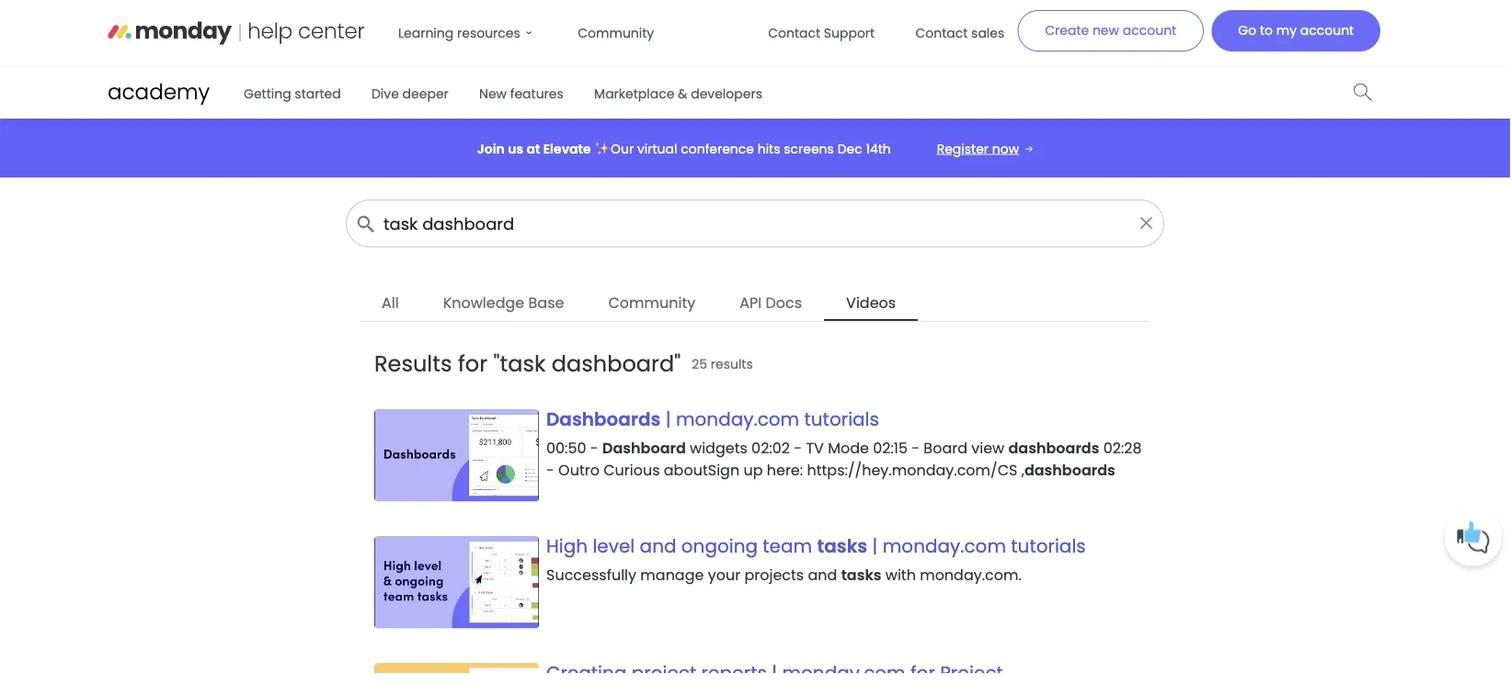 Task type: locate. For each thing, give the bounding box(es) containing it.
0 vertical spatial and
[[640, 533, 676, 559]]

dashboards up ,
[[1008, 437, 1099, 458]]

and down the team
[[808, 564, 837, 585]]

contact for contact sales
[[915, 24, 968, 42]]

" left 25
[[674, 348, 681, 379]]

02:28
[[1103, 437, 1142, 458]]

learning resources
[[398, 24, 520, 42]]

&
[[678, 85, 687, 103]]

academy link
[[108, 76, 210, 110]]

0 vertical spatial tutorials
[[804, 406, 879, 432]]

level
[[593, 533, 635, 559]]

contact for contact support
[[768, 24, 820, 42]]

1 horizontal spatial monday.com
[[883, 533, 1006, 559]]

contact left sales
[[915, 24, 968, 42]]

with
[[885, 564, 916, 585]]

getting started
[[244, 85, 341, 103]]

- left tv
[[794, 437, 802, 458]]

now
[[992, 140, 1019, 158]]

team
[[763, 533, 812, 559]]

new
[[1092, 22, 1119, 40]]

0 vertical spatial featured thumbnail image
[[374, 409, 539, 502]]

1 horizontal spatial account
[[1300, 22, 1354, 40]]

- up outro
[[590, 437, 598, 458]]

0 horizontal spatial account
[[1123, 22, 1176, 40]]

api
[[740, 292, 762, 313]]

https://hey.monday.com/cs
[[807, 459, 1018, 480]]

02:28 - outro curious aboutsign up here: https://hey.monday.com/cs ,
[[546, 437, 1142, 480]]

1 vertical spatial |
[[872, 533, 878, 559]]

1 vertical spatial featured thumbnail image
[[374, 536, 539, 629]]

00:50 - dashboard widgets 02:02 - tv mode 02:15 - board view dashboards
[[546, 437, 1099, 458]]

2 featured thumbnail image from the top
[[374, 536, 539, 629]]

tasks right the team
[[817, 533, 867, 559]]

contact support
[[768, 24, 875, 42]]

monday.com up monday.com.
[[883, 533, 1006, 559]]

| down https://hey.monday.com/cs
[[872, 533, 878, 559]]

started
[[295, 85, 341, 103]]

community up dashboard
[[608, 292, 695, 313]]

view
[[971, 437, 1004, 458]]

manage
[[640, 564, 704, 585]]

up
[[743, 459, 763, 480]]

account right new
[[1123, 22, 1176, 40]]

dashboard
[[552, 348, 674, 379]]

2 contact from the left
[[915, 24, 968, 42]]

tasks left with in the bottom right of the page
[[841, 564, 881, 585]]

featured thumbnail image
[[374, 409, 539, 502], [374, 536, 539, 629]]

learning resources link
[[387, 15, 548, 51]]

1 horizontal spatial tutorials
[[1011, 533, 1086, 559]]

community link
[[567, 15, 665, 51]]

0 horizontal spatial "
[[493, 348, 500, 379]]

1 vertical spatial monday.com
[[883, 533, 1006, 559]]

1 horizontal spatial "
[[674, 348, 681, 379]]

new features link
[[468, 77, 575, 110]]

00:50
[[546, 437, 586, 458]]

account
[[1123, 22, 1176, 40], [1300, 22, 1354, 40]]

tutorials down ,
[[1011, 533, 1086, 559]]

screens
[[784, 140, 834, 158]]

1 horizontal spatial and
[[808, 564, 837, 585]]

videos
[[846, 292, 896, 313]]

marketplace
[[594, 85, 674, 103]]

results
[[374, 348, 452, 379]]

register now
[[937, 140, 1019, 158]]

0 vertical spatial monday.com
[[676, 406, 799, 432]]

sales
[[971, 24, 1005, 42]]

tutorials up mode
[[804, 406, 879, 432]]

features
[[510, 85, 564, 103]]

ongoing
[[681, 533, 758, 559]]

| inside high level and ongoing team tasks | monday.com tutorials successfully manage your projects and tasks with monday.com.
[[872, 533, 878, 559]]

- up https://hey.monday.com/cs
[[912, 437, 920, 458]]

high level and ongoing team tasks | monday.com tutorials successfully manage your projects and tasks with monday.com.
[[546, 533, 1086, 585]]

1 vertical spatial tasks
[[841, 564, 881, 585]]

task
[[500, 348, 546, 379]]

1 vertical spatial tutorials
[[1011, 533, 1086, 559]]

02:15
[[873, 437, 908, 458]]

0 horizontal spatial |
[[666, 406, 671, 432]]

tutorials
[[804, 406, 879, 432], [1011, 533, 1086, 559]]

search logo image
[[1354, 83, 1373, 101]]

and
[[640, 533, 676, 559], [808, 564, 837, 585]]

,
[[1021, 459, 1024, 480]]

account right my
[[1300, 22, 1354, 40]]

go to my account
[[1238, 22, 1354, 40]]

monday.com up widgets
[[676, 406, 799, 432]]

contact
[[768, 24, 820, 42], [915, 24, 968, 42]]

- down 00:50
[[546, 459, 554, 480]]

high
[[546, 533, 588, 559]]

knowledge
[[443, 292, 524, 313]]

1 horizontal spatial |
[[872, 533, 878, 559]]

1 horizontal spatial contact
[[915, 24, 968, 42]]

resources
[[457, 24, 520, 42]]

dashboards down 02:28
[[1024, 459, 1115, 480]]

our
[[611, 140, 634, 158]]

curious
[[603, 459, 660, 480]]

conference
[[681, 140, 754, 158]]

dashboards | monday.com tutorials
[[546, 406, 879, 432]]

1 contact from the left
[[768, 24, 820, 42]]

0 horizontal spatial monday.com
[[676, 406, 799, 432]]

outro
[[558, 459, 600, 480]]

dashboard
[[602, 437, 686, 458]]

| up dashboard
[[666, 406, 671, 432]]

your
[[708, 564, 740, 585]]

dashboards
[[1008, 437, 1099, 458], [1024, 459, 1115, 480]]

2 " from the left
[[674, 348, 681, 379]]

1 featured thumbnail image from the top
[[374, 409, 539, 502]]

0 horizontal spatial contact
[[768, 24, 820, 42]]

register now link
[[937, 139, 1033, 159]]

0 vertical spatial |
[[666, 406, 671, 432]]

virtual
[[637, 140, 677, 158]]

api docs
[[740, 292, 802, 313]]

tutorials inside high level and ongoing team tasks | monday.com tutorials successfully manage your projects and tasks with monday.com.
[[1011, 533, 1086, 559]]

1 account from the left
[[1123, 22, 1176, 40]]

successfully
[[546, 564, 636, 585]]

contact left support
[[768, 24, 820, 42]]

" right for
[[493, 348, 500, 379]]

25
[[692, 355, 707, 373]]

dive deeper
[[372, 85, 449, 103]]

community up marketplace
[[578, 24, 654, 42]]

0 horizontal spatial tutorials
[[804, 406, 879, 432]]

featured thumbnail image for dashboards | monday.com tutorials
[[374, 409, 539, 502]]

"
[[493, 348, 500, 379], [674, 348, 681, 379]]

dec
[[837, 140, 862, 158]]

and up manage
[[640, 533, 676, 559]]

knowledge base
[[443, 292, 564, 313]]

academy
[[108, 77, 210, 106]]

all
[[382, 292, 399, 313]]



Task type: vqa. For each thing, say whether or not it's contained in the screenshot.
Docs
yes



Task type: describe. For each thing, give the bounding box(es) containing it.
deeper
[[402, 85, 449, 103]]

aboutsign
[[664, 459, 740, 480]]

go
[[1238, 22, 1256, 40]]

hits
[[757, 140, 780, 158]]

14th
[[866, 140, 891, 158]]

getting
[[244, 85, 291, 103]]

board
[[924, 437, 967, 458]]

dive
[[372, 85, 399, 103]]

0 horizontal spatial and
[[640, 533, 676, 559]]

monday.com inside high level and ongoing team tasks | monday.com tutorials successfully manage your projects and tasks with monday.com.
[[883, 533, 1006, 559]]

0 vertical spatial community
[[578, 24, 654, 42]]

1 vertical spatial dashboards
[[1024, 459, 1115, 480]]

create
[[1045, 22, 1089, 40]]

1 vertical spatial community
[[608, 292, 695, 313]]

dive deeper link
[[360, 77, 460, 110]]

create new account
[[1045, 22, 1176, 40]]

getting started link
[[233, 77, 352, 110]]

elevate
[[543, 140, 591, 158]]

register
[[937, 140, 989, 158]]

tv
[[806, 437, 824, 458]]

us
[[508, 140, 523, 158]]

base
[[528, 292, 564, 313]]

go to my account link
[[1212, 10, 1380, 51]]

25 results
[[692, 355, 753, 373]]

dashboards
[[546, 406, 661, 432]]

0 vertical spatial dashboards
[[1008, 437, 1099, 458]]

marketplace & developers
[[594, 85, 762, 103]]

developers
[[691, 85, 762, 103]]

here:
[[767, 459, 803, 480]]

docs
[[766, 292, 802, 313]]

contact sales
[[915, 24, 1005, 42]]

widgets
[[690, 437, 748, 458]]

mode
[[828, 437, 869, 458]]

my
[[1276, 22, 1297, 40]]

support
[[824, 24, 875, 42]]

contact support link
[[757, 15, 886, 51]]

for
[[458, 348, 488, 379]]

learning
[[398, 24, 454, 42]]

1 " from the left
[[493, 348, 500, 379]]

1 vertical spatial and
[[808, 564, 837, 585]]

marketplace & developers link
[[583, 77, 773, 110]]

monday.com logo image
[[108, 15, 365, 52]]

to
[[1260, 22, 1273, 40]]

join us at elevate ✨ our virtual conference hits screens dec 14th
[[477, 140, 891, 158]]

join
[[477, 140, 505, 158]]

contact sales link
[[904, 15, 1016, 51]]

2 account from the left
[[1300, 22, 1354, 40]]

featured thumbnail image for | monday.com tutorials
[[374, 536, 539, 629]]

create new account link
[[1018, 10, 1204, 51]]

✨
[[594, 140, 607, 158]]

results for " task dashboard "
[[374, 348, 681, 379]]

results
[[711, 355, 753, 373]]

monday.com.
[[920, 564, 1022, 585]]

- inside 02:28 - outro curious aboutsign up here: https://hey.monday.com/cs ,
[[546, 459, 554, 480]]

new features
[[479, 85, 564, 103]]

projects
[[744, 564, 804, 585]]

0 vertical spatial tasks
[[817, 533, 867, 559]]

02:02
[[751, 437, 790, 458]]

new
[[479, 85, 507, 103]]

at
[[526, 140, 540, 158]]



